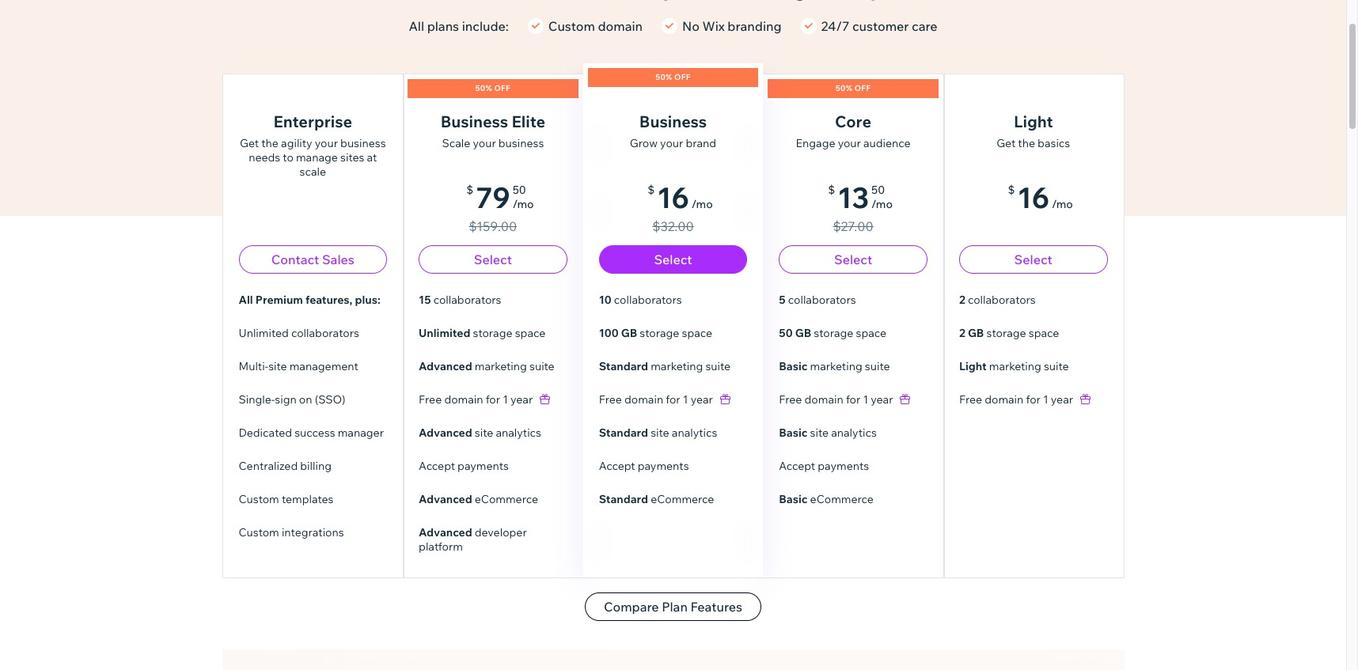 Task type: locate. For each thing, give the bounding box(es) containing it.
3 your from the left
[[660, 136, 684, 150]]

1 vertical spatial basic
[[779, 426, 808, 440]]

select down $27.00
[[835, 252, 873, 268]]

site up standard ecommerce
[[651, 426, 670, 440]]

accept payments up advanced ecommerce
[[419, 459, 509, 473]]

collaborators for 2
[[968, 293, 1036, 307]]

0 vertical spatial basic
[[779, 359, 808, 374]]

1 horizontal spatial 16
[[1018, 180, 1050, 215]]

unlimited
[[239, 326, 289, 340], [419, 326, 471, 340]]

2 space from the left
[[682, 326, 713, 340]]

site for multi-
[[269, 359, 287, 374]]

1 free domain for 1 year from the left
[[419, 393, 533, 407]]

accept payments up standard ecommerce
[[599, 459, 689, 473]]

free up the standard site analytics
[[599, 393, 622, 407]]

your inside business elite scale your business
[[473, 136, 496, 150]]

$ inside $ 79 50 /mo $159.00
[[467, 183, 474, 197]]

1 suite from the left
[[530, 359, 555, 374]]

2 analytics from the left
[[672, 426, 718, 440]]

light inside light get the basics
[[1014, 112, 1053, 131]]

0 vertical spatial standard
[[599, 359, 649, 374]]

marketing down the 50 gb storage space on the right
[[810, 359, 863, 374]]

business
[[441, 112, 508, 131], [640, 112, 707, 131]]

0 horizontal spatial business
[[441, 112, 508, 131]]

free up the advanced site analytics
[[419, 393, 442, 407]]

standard down 100
[[599, 359, 649, 374]]

space up light marketing suite
[[1029, 326, 1060, 340]]

accept payments up basic ecommerce
[[779, 459, 870, 473]]

/mo
[[513, 197, 534, 211], [692, 197, 713, 211], [872, 197, 893, 211], [1052, 197, 1074, 211]]

1 unlimited from the left
[[239, 326, 289, 340]]

collaborators up 100 gb storage space
[[614, 293, 682, 307]]

unlimited for unlimited storage space
[[419, 326, 471, 340]]

2 free domain for 1 year from the left
[[599, 393, 713, 407]]

contact sales
[[271, 252, 355, 268]]

success
[[295, 426, 335, 440]]

basic for marketing suite
[[779, 359, 808, 374]]

1 horizontal spatial business
[[640, 112, 707, 131]]

advanced up platform
[[419, 492, 472, 507]]

0 horizontal spatial 50
[[513, 183, 526, 197]]

1 accept payments from the left
[[419, 459, 509, 473]]

50 inside $ 13 50 /mo $27.00
[[872, 183, 885, 197]]

2 suite from the left
[[706, 359, 731, 374]]

1 down "basic marketing suite"
[[863, 393, 869, 407]]

site up basic ecommerce
[[810, 426, 829, 440]]

ecommerce for advanced ecommerce
[[475, 492, 538, 507]]

2 business from the left
[[499, 136, 544, 150]]

2 unlimited from the left
[[419, 326, 471, 340]]

engage
[[796, 136, 836, 150]]

free down light marketing suite
[[960, 393, 983, 407]]

1 horizontal spatial 50%
[[656, 72, 673, 82]]

2 up 2 gb storage space
[[960, 293, 966, 307]]

single-
[[239, 393, 275, 407]]

0 horizontal spatial payments
[[458, 459, 509, 473]]

3 advanced from the top
[[419, 492, 472, 507]]

site up sign at the bottom of the page
[[269, 359, 287, 374]]

50 down 5 at the top right of the page
[[779, 326, 793, 340]]

0 horizontal spatial light
[[960, 359, 987, 374]]

space for 50 gb storage space
[[856, 326, 887, 340]]

off down no
[[675, 72, 691, 82]]

0 horizontal spatial the
[[261, 136, 279, 150]]

analytics for advanced site analytics
[[496, 426, 542, 440]]

50%
[[656, 72, 673, 82], [476, 83, 492, 93], [836, 83, 853, 93]]

2 2 from the top
[[960, 326, 966, 340]]

1 get from the left
[[240, 136, 259, 150]]

get inside enterprise get the agility your business needs to manage sites at scale
[[240, 136, 259, 150]]

3 select from the left
[[835, 252, 873, 268]]

no
[[683, 18, 700, 34]]

1 vertical spatial standard
[[599, 426, 649, 440]]

4 marketing from the left
[[990, 359, 1042, 374]]

15
[[419, 293, 431, 307]]

custom for custom integrations
[[239, 526, 279, 540]]

16 up $32.00
[[657, 180, 689, 215]]

2 vertical spatial standard
[[599, 492, 649, 507]]

storage up standard marketing suite at the bottom of the page
[[640, 326, 680, 340]]

include:
[[462, 18, 509, 34]]

3 ecommerce from the left
[[810, 492, 874, 507]]

0 horizontal spatial 16
[[657, 180, 689, 215]]

custom templates
[[239, 492, 334, 507]]

off up the core
[[855, 83, 871, 93]]

accept up basic ecommerce
[[779, 459, 816, 473]]

business inside business elite scale your business
[[441, 112, 508, 131]]

1 down standard marketing suite at the bottom of the page
[[683, 393, 688, 407]]

standard
[[599, 359, 649, 374], [599, 426, 649, 440], [599, 492, 649, 507]]

$ inside $ 13 50 /mo $27.00
[[828, 183, 835, 197]]

standard down the standard site analytics
[[599, 492, 649, 507]]

the
[[261, 136, 279, 150], [1019, 136, 1036, 150]]

$32.00
[[653, 219, 694, 234]]

business inside business grow your brand
[[640, 112, 707, 131]]

3 free from the left
[[779, 393, 802, 407]]

2 business from the left
[[640, 112, 707, 131]]

year down advanced marketing suite
[[511, 393, 533, 407]]

3 marketing from the left
[[810, 359, 863, 374]]

advanced down advanced ecommerce
[[419, 526, 472, 540]]

agility
[[281, 136, 312, 150]]

off
[[675, 72, 691, 82], [494, 83, 511, 93], [855, 83, 871, 93]]

select up 2 collaborators
[[1015, 252, 1053, 268]]

1 vertical spatial light
[[960, 359, 987, 374]]

50% off
[[656, 72, 691, 82], [476, 83, 511, 93], [836, 83, 871, 93]]

the inside light get the basics
[[1019, 136, 1036, 150]]

2 advanced from the top
[[419, 426, 472, 440]]

2 horizontal spatial 50
[[872, 183, 885, 197]]

suite
[[530, 359, 555, 374], [706, 359, 731, 374], [865, 359, 890, 374], [1044, 359, 1069, 374]]

ecommerce for basic ecommerce
[[810, 492, 874, 507]]

50 right 79
[[513, 183, 526, 197]]

2 horizontal spatial ecommerce
[[810, 492, 874, 507]]

get inside light get the basics
[[997, 136, 1016, 150]]

storage up advanced marketing suite
[[473, 326, 513, 340]]

1 horizontal spatial ecommerce
[[651, 492, 715, 507]]

50
[[513, 183, 526, 197], [872, 183, 885, 197], [779, 326, 793, 340]]

collaborators up the 50 gb storage space on the right
[[788, 293, 856, 307]]

1 horizontal spatial light
[[1014, 112, 1053, 131]]

3 basic from the top
[[779, 492, 808, 507]]

/mo inside $ 13 50 /mo $27.00
[[872, 197, 893, 211]]

your inside business grow your brand
[[660, 136, 684, 150]]

light marketing suite
[[960, 359, 1069, 374]]

all left plans
[[409, 18, 424, 34]]

payments down the standard site analytics
[[638, 459, 689, 473]]

contact sales button
[[239, 245, 387, 274]]

$ inside the $ 16 /mo $32.00
[[648, 183, 655, 197]]

for down advanced marketing suite
[[486, 393, 500, 407]]

4 1 from the left
[[1044, 393, 1049, 407]]

business elite scale your business
[[441, 112, 546, 150]]

$ up $32.00
[[648, 183, 655, 197]]

0 horizontal spatial accept payments
[[419, 459, 509, 473]]

analytics down standard marketing suite at the bottom of the page
[[672, 426, 718, 440]]

1 horizontal spatial accept
[[599, 459, 635, 473]]

3 analytics from the left
[[832, 426, 877, 440]]

1 advanced from the top
[[419, 359, 472, 374]]

single-sign on (sso)
[[239, 393, 346, 407]]

2 get from the left
[[997, 136, 1016, 150]]

contact
[[271, 252, 319, 268]]

50% off up business grow your brand
[[656, 72, 691, 82]]

unlimited collaborators
[[239, 326, 359, 340]]

core engage your audience
[[796, 112, 911, 150]]

space up "basic marketing suite"
[[856, 326, 887, 340]]

1 vertical spatial all
[[239, 293, 253, 307]]

3 space from the left
[[856, 326, 887, 340]]

year down "basic marketing suite"
[[871, 393, 894, 407]]

2 standard from the top
[[599, 426, 649, 440]]

analytics down advanced marketing suite
[[496, 426, 542, 440]]

care
[[912, 18, 938, 34]]

1 down advanced marketing suite
[[503, 393, 508, 407]]

1 business from the left
[[441, 112, 508, 131]]

select button down $27.00
[[779, 245, 928, 274]]

enterprise
[[274, 112, 352, 131]]

1 horizontal spatial payments
[[638, 459, 689, 473]]

basic down basic site analytics
[[779, 492, 808, 507]]

1 horizontal spatial business
[[499, 136, 544, 150]]

your
[[315, 136, 338, 150], [473, 136, 496, 150], [660, 136, 684, 150], [838, 136, 861, 150]]

/mo up $32.00
[[692, 197, 713, 211]]

50% up the core
[[836, 83, 853, 93]]

1 horizontal spatial accept payments
[[599, 459, 689, 473]]

manager
[[338, 426, 384, 440]]

4 for from the left
[[1027, 393, 1041, 407]]

100
[[599, 326, 619, 340]]

collaborators up 2 gb storage space
[[968, 293, 1036, 307]]

ecommerce down basic site analytics
[[810, 492, 874, 507]]

plus:
[[355, 293, 381, 307]]

premium
[[256, 293, 303, 307]]

collaborators for 5
[[788, 293, 856, 307]]

site
[[269, 359, 287, 374], [475, 426, 493, 440], [651, 426, 670, 440], [810, 426, 829, 440]]

2 horizontal spatial accept
[[779, 459, 816, 473]]

domain up the advanced site analytics
[[444, 393, 483, 407]]

free domain for 1 year
[[419, 393, 533, 407], [599, 393, 713, 407], [779, 393, 894, 407], [960, 393, 1074, 407]]

on
[[299, 393, 312, 407]]

payments
[[458, 459, 509, 473], [638, 459, 689, 473], [818, 459, 870, 473]]

standard for site analytics
[[599, 426, 649, 440]]

4 /mo from the left
[[1052, 197, 1074, 211]]

select down $32.00
[[654, 252, 692, 268]]

get for light
[[997, 136, 1016, 150]]

0 horizontal spatial gb
[[621, 326, 638, 340]]

basic up basic ecommerce
[[779, 426, 808, 440]]

1 horizontal spatial get
[[997, 136, 1016, 150]]

collaborators for 10
[[614, 293, 682, 307]]

2 vertical spatial custom
[[239, 526, 279, 540]]

business inside business elite scale your business
[[499, 136, 544, 150]]

2 ecommerce from the left
[[651, 492, 715, 507]]

select
[[474, 252, 512, 268], [654, 252, 692, 268], [835, 252, 873, 268], [1015, 252, 1053, 268]]

advanced down unlimited storage space at the left
[[419, 359, 472, 374]]

1 select from the left
[[474, 252, 512, 268]]

16 for $ 16 /mo
[[1018, 180, 1050, 215]]

accept payments
[[419, 459, 509, 473], [599, 459, 689, 473], [779, 459, 870, 473]]

year down light marketing suite
[[1051, 393, 1074, 407]]

free domain for 1 year up the standard site analytics
[[599, 393, 713, 407]]

1 basic from the top
[[779, 359, 808, 374]]

basic down the 50 gb storage space on the right
[[779, 359, 808, 374]]

marketing down unlimited storage space at the left
[[475, 359, 527, 374]]

1 horizontal spatial analytics
[[672, 426, 718, 440]]

50% up business elite scale your business
[[476, 83, 492, 93]]

basic for ecommerce
[[779, 492, 808, 507]]

2 basic from the top
[[779, 426, 808, 440]]

custom domain
[[549, 18, 643, 34]]

get left basics
[[997, 136, 1016, 150]]

marketing for standard
[[651, 359, 703, 374]]

3 $ from the left
[[828, 183, 835, 197]]

ecommerce
[[475, 492, 538, 507], [651, 492, 715, 507], [810, 492, 874, 507]]

1 business from the left
[[341, 136, 386, 150]]

enterprise get the agility your business needs to manage sites at scale
[[240, 112, 386, 179]]

marketing
[[475, 359, 527, 374], [651, 359, 703, 374], [810, 359, 863, 374], [990, 359, 1042, 374]]

1 2 from the top
[[960, 293, 966, 307]]

domain up basic site analytics
[[805, 393, 844, 407]]

50 right 13
[[872, 183, 885, 197]]

1 horizontal spatial gb
[[795, 326, 812, 340]]

storage up light marketing suite
[[987, 326, 1027, 340]]

gb down 2 collaborators
[[968, 326, 985, 340]]

for down "basic marketing suite"
[[846, 393, 861, 407]]

2 horizontal spatial accept payments
[[779, 459, 870, 473]]

select button
[[419, 245, 567, 274], [599, 245, 748, 274], [779, 245, 928, 274], [960, 245, 1108, 274]]

16 inside the $ 16 /mo $32.00
[[657, 180, 689, 215]]

1 horizontal spatial unlimited
[[419, 326, 471, 340]]

free domain for 1 year down light marketing suite
[[960, 393, 1074, 407]]

the left to
[[261, 136, 279, 150]]

2 your from the left
[[473, 136, 496, 150]]

advanced
[[419, 359, 472, 374], [419, 426, 472, 440], [419, 492, 472, 507], [419, 526, 472, 540]]

0 horizontal spatial business
[[341, 136, 386, 150]]

$ down light get the basics
[[1008, 183, 1015, 197]]

unlimited storage space
[[419, 326, 546, 340]]

marketing for basic
[[810, 359, 863, 374]]

ecommerce for standard ecommerce
[[651, 492, 715, 507]]

2 vertical spatial basic
[[779, 492, 808, 507]]

suite down 2 gb storage space
[[1044, 359, 1069, 374]]

advanced up advanced ecommerce
[[419, 426, 472, 440]]

marketing down 100 gb storage space
[[651, 359, 703, 374]]

all for all plans include:
[[409, 18, 424, 34]]

free domain for 1 year up the advanced site analytics
[[419, 393, 533, 407]]

3 standard from the top
[[599, 492, 649, 507]]

to
[[283, 150, 294, 165]]

space up standard marketing suite at the bottom of the page
[[682, 326, 713, 340]]

3 suite from the left
[[865, 359, 890, 374]]

compare plan features button
[[585, 593, 762, 622]]

site for advanced
[[475, 426, 493, 440]]

basic
[[779, 359, 808, 374], [779, 426, 808, 440], [779, 492, 808, 507]]

analytics
[[496, 426, 542, 440], [672, 426, 718, 440], [832, 426, 877, 440]]

2 horizontal spatial payments
[[818, 459, 870, 473]]

2 free from the left
[[599, 393, 622, 407]]

1 standard from the top
[[599, 359, 649, 374]]

2 horizontal spatial analytics
[[832, 426, 877, 440]]

business right the "manage"
[[341, 136, 386, 150]]

unlimited for unlimited collaborators
[[239, 326, 289, 340]]

all
[[409, 18, 424, 34], [239, 293, 253, 307]]

2 horizontal spatial gb
[[968, 326, 985, 340]]

50 for 13
[[872, 183, 885, 197]]

custom for custom domain
[[549, 18, 595, 34]]

space for 2 gb storage space
[[1029, 326, 1060, 340]]

0 vertical spatial light
[[1014, 112, 1053, 131]]

3 select button from the left
[[779, 245, 928, 274]]

1 vertical spatial 2
[[960, 326, 966, 340]]

standard for marketing suite
[[599, 359, 649, 374]]

accept up standard ecommerce
[[599, 459, 635, 473]]

$
[[467, 183, 474, 197], [648, 183, 655, 197], [828, 183, 835, 197], [1008, 183, 1015, 197]]

standard for ecommerce
[[599, 492, 649, 507]]

the left basics
[[1019, 136, 1036, 150]]

the inside enterprise get the agility your business needs to manage sites at scale
[[261, 136, 279, 150]]

2 marketing from the left
[[651, 359, 703, 374]]

0 horizontal spatial all
[[239, 293, 253, 307]]

1 gb from the left
[[621, 326, 638, 340]]

payments down basic site analytics
[[818, 459, 870, 473]]

3 payments from the left
[[818, 459, 870, 473]]

storage for 50 gb
[[814, 326, 854, 340]]

16 for $ 16 /mo $32.00
[[657, 180, 689, 215]]

3 year from the left
[[871, 393, 894, 407]]

free domain for 1 year down "basic marketing suite"
[[779, 393, 894, 407]]

2 $ from the left
[[648, 183, 655, 197]]

1 horizontal spatial the
[[1019, 136, 1036, 150]]

suite down 100 gb storage space
[[706, 359, 731, 374]]

collaborators up unlimited storage space at the left
[[434, 293, 502, 307]]

accept up advanced ecommerce
[[419, 459, 455, 473]]

1 16 from the left
[[657, 180, 689, 215]]

2 storage from the left
[[640, 326, 680, 340]]

advanced for site analytics
[[419, 426, 472, 440]]

manage
[[296, 150, 338, 165]]

1 your from the left
[[315, 136, 338, 150]]

gb
[[621, 326, 638, 340], [795, 326, 812, 340], [968, 326, 985, 340]]

the for enterprise
[[261, 136, 279, 150]]

features,
[[306, 293, 353, 307]]

4 your from the left
[[838, 136, 861, 150]]

0 horizontal spatial off
[[494, 83, 511, 93]]

50 inside $ 79 50 /mo $159.00
[[513, 183, 526, 197]]

2 the from the left
[[1019, 136, 1036, 150]]

2 horizontal spatial 50% off
[[836, 83, 871, 93]]

0 vertical spatial 2
[[960, 293, 966, 307]]

marketing down 2 gb storage space
[[990, 359, 1042, 374]]

plans
[[427, 18, 459, 34]]

$ 13 50 /mo $27.00
[[828, 180, 893, 234]]

/mo right 13
[[872, 197, 893, 211]]

scale
[[300, 165, 326, 179]]

$ left 79
[[467, 183, 474, 197]]

space up advanced marketing suite
[[515, 326, 546, 340]]

0 vertical spatial custom
[[549, 18, 595, 34]]

ecommerce up "developer"
[[475, 492, 538, 507]]

all premium features, plus:
[[239, 293, 381, 307]]

0 horizontal spatial unlimited
[[239, 326, 289, 340]]

basic site analytics
[[779, 426, 877, 440]]

unlimited up "multi-"
[[239, 326, 289, 340]]

for down standard marketing suite at the bottom of the page
[[666, 393, 681, 407]]

1 /mo from the left
[[513, 197, 534, 211]]

1 marketing from the left
[[475, 359, 527, 374]]

suite down the 50 gb storage space on the right
[[865, 359, 890, 374]]

1 vertical spatial custom
[[239, 492, 279, 507]]

2 1 from the left
[[683, 393, 688, 407]]

3 free domain for 1 year from the left
[[779, 393, 894, 407]]

1 the from the left
[[261, 136, 279, 150]]

4 storage from the left
[[987, 326, 1027, 340]]

business
[[341, 136, 386, 150], [499, 136, 544, 150]]

get left to
[[240, 136, 259, 150]]

1 horizontal spatial off
[[675, 72, 691, 82]]

0 horizontal spatial accept
[[419, 459, 455, 473]]

get
[[240, 136, 259, 150], [997, 136, 1016, 150]]

the for light
[[1019, 136, 1036, 150]]

light up basics
[[1014, 112, 1053, 131]]

2 /mo from the left
[[692, 197, 713, 211]]

collaborators up management
[[291, 326, 359, 340]]

4 suite from the left
[[1044, 359, 1069, 374]]

off up business elite scale your business
[[494, 83, 511, 93]]

0 horizontal spatial ecommerce
[[475, 492, 538, 507]]

1 horizontal spatial all
[[409, 18, 424, 34]]

2 16 from the left
[[1018, 180, 1050, 215]]

$ for 13
[[828, 183, 835, 197]]

marketing for advanced
[[475, 359, 527, 374]]

your down enterprise
[[315, 136, 338, 150]]

2 gb from the left
[[795, 326, 812, 340]]

/mo down basics
[[1052, 197, 1074, 211]]

$ left 13
[[828, 183, 835, 197]]

1 $ from the left
[[467, 183, 474, 197]]

ecommerce down the standard site analytics
[[651, 492, 715, 507]]

0 horizontal spatial get
[[240, 136, 259, 150]]

light for light get the basics
[[1014, 112, 1053, 131]]

marketing for light
[[990, 359, 1042, 374]]

domain left no
[[598, 18, 643, 34]]

select down $159.00
[[474, 252, 512, 268]]

year down standard marketing suite at the bottom of the page
[[691, 393, 713, 407]]

4 free from the left
[[960, 393, 983, 407]]

1 analytics from the left
[[496, 426, 542, 440]]

business up the 'brand'
[[640, 112, 707, 131]]

for
[[486, 393, 500, 407], [666, 393, 681, 407], [846, 393, 861, 407], [1027, 393, 1041, 407]]

light down 2 gb storage space
[[960, 359, 987, 374]]

custom for custom templates
[[239, 492, 279, 507]]

custom
[[549, 18, 595, 34], [239, 492, 279, 507], [239, 526, 279, 540]]

0 vertical spatial all
[[409, 18, 424, 34]]

1 ecommerce from the left
[[475, 492, 538, 507]]

3 accept payments from the left
[[779, 459, 870, 473]]

4 $ from the left
[[1008, 183, 1015, 197]]

0 horizontal spatial analytics
[[496, 426, 542, 440]]

3 storage from the left
[[814, 326, 854, 340]]

4 space from the left
[[1029, 326, 1060, 340]]

3 /mo from the left
[[872, 197, 893, 211]]

3 gb from the left
[[968, 326, 985, 340]]



Task type: describe. For each thing, give the bounding box(es) containing it.
1 storage from the left
[[473, 326, 513, 340]]

1 free from the left
[[419, 393, 442, 407]]

1 select button from the left
[[419, 245, 567, 274]]

$ for 79
[[467, 183, 474, 197]]

basics
[[1038, 136, 1071, 150]]

basic marketing suite
[[779, 359, 890, 374]]

advanced for marketing suite
[[419, 359, 472, 374]]

10 collaborators
[[599, 293, 682, 307]]

all for all premium features, plus:
[[239, 293, 253, 307]]

suite for advanced marketing suite
[[530, 359, 555, 374]]

2 horizontal spatial 50%
[[836, 83, 853, 93]]

advanced marketing suite
[[419, 359, 555, 374]]

elite
[[512, 112, 546, 131]]

2 collaborators
[[960, 293, 1036, 307]]

customer
[[853, 18, 909, 34]]

15 collaborators
[[419, 293, 502, 307]]

compare plan features
[[604, 599, 743, 615]]

$ 16 /mo $32.00
[[648, 180, 713, 234]]

1 horizontal spatial 50
[[779, 326, 793, 340]]

domain down light marketing suite
[[985, 393, 1024, 407]]

/mo inside $ 79 50 /mo $159.00
[[513, 197, 534, 211]]

1 horizontal spatial 50% off
[[656, 72, 691, 82]]

light for light marketing suite
[[960, 359, 987, 374]]

$159.00
[[469, 219, 517, 234]]

24/7 customer care
[[822, 18, 938, 34]]

billing
[[300, 459, 332, 473]]

core
[[835, 112, 872, 131]]

10
[[599, 293, 612, 307]]

50 for 79
[[513, 183, 526, 197]]

multi-site management
[[239, 359, 359, 374]]

2 for 2 gb
[[960, 326, 966, 340]]

3 accept from the left
[[779, 459, 816, 473]]

sign
[[275, 393, 297, 407]]

plan
[[662, 599, 688, 615]]

2 payments from the left
[[638, 459, 689, 473]]

dedicated success manager
[[239, 426, 384, 440]]

sites
[[341, 150, 365, 165]]

/mo inside $ 16 /mo
[[1052, 197, 1074, 211]]

2 year from the left
[[691, 393, 713, 407]]

gb for 50 gb
[[795, 326, 812, 340]]

2 gb storage space
[[960, 326, 1060, 340]]

needs
[[249, 150, 280, 165]]

your inside core engage your audience
[[838, 136, 861, 150]]

1 year from the left
[[511, 393, 533, 407]]

(sso)
[[315, 393, 346, 407]]

$27.00
[[833, 219, 874, 234]]

$ inside $ 16 /mo
[[1008, 183, 1015, 197]]

0 horizontal spatial 50%
[[476, 83, 492, 93]]

1 for from the left
[[486, 393, 500, 407]]

centralized
[[239, 459, 298, 473]]

1 accept from the left
[[419, 459, 455, 473]]

advanced ecommerce
[[419, 492, 538, 507]]

4 free domain for 1 year from the left
[[960, 393, 1074, 407]]

advanced site analytics
[[419, 426, 542, 440]]

domain up the standard site analytics
[[625, 393, 664, 407]]

standard site analytics
[[599, 426, 718, 440]]

0 horizontal spatial 50% off
[[476, 83, 511, 93]]

developer
[[475, 526, 527, 540]]

$ 79 50 /mo $159.00
[[467, 180, 534, 234]]

storage for 2 gb
[[987, 326, 1027, 340]]

2 for from the left
[[666, 393, 681, 407]]

2 accept from the left
[[599, 459, 635, 473]]

space for 100 gb storage space
[[682, 326, 713, 340]]

gb for 2 gb
[[968, 326, 985, 340]]

3 for from the left
[[846, 393, 861, 407]]

management
[[290, 359, 359, 374]]

24/7
[[822, 18, 850, 34]]

analytics for basic site analytics
[[832, 426, 877, 440]]

1 space from the left
[[515, 326, 546, 340]]

2 for 2
[[960, 293, 966, 307]]

advanced for ecommerce
[[419, 492, 472, 507]]

/mo inside the $ 16 /mo $32.00
[[692, 197, 713, 211]]

audience
[[864, 136, 911, 150]]

developer platform
[[419, 526, 527, 554]]

$ 16 /mo
[[1008, 180, 1074, 215]]

suite for basic marketing suite
[[865, 359, 890, 374]]

100 gb storage space
[[599, 326, 713, 340]]

no wix branding
[[683, 18, 782, 34]]

gb for 100 gb
[[621, 326, 638, 340]]

brand
[[686, 136, 717, 150]]

1 1 from the left
[[503, 393, 508, 407]]

2 select button from the left
[[599, 245, 748, 274]]

light get the basics
[[997, 112, 1071, 150]]

wix
[[703, 18, 725, 34]]

all plans include:
[[409, 18, 509, 34]]

compare
[[604, 599, 659, 615]]

basic for site analytics
[[779, 426, 808, 440]]

business for elite
[[441, 112, 508, 131]]

custom integrations
[[239, 526, 344, 540]]

grow
[[630, 136, 658, 150]]

standard ecommerce
[[599, 492, 715, 507]]

site for basic
[[810, 426, 829, 440]]

1 payments from the left
[[458, 459, 509, 473]]

your inside enterprise get the agility your business needs to manage sites at scale
[[315, 136, 338, 150]]

dedicated
[[239, 426, 292, 440]]

collaborators for 15
[[434, 293, 502, 307]]

integrations
[[282, 526, 344, 540]]

2 select from the left
[[654, 252, 692, 268]]

standard marketing suite
[[599, 359, 731, 374]]

sales
[[322, 252, 355, 268]]

suite for standard marketing suite
[[706, 359, 731, 374]]

2 accept payments from the left
[[599, 459, 689, 473]]

at
[[367, 150, 377, 165]]

3 1 from the left
[[863, 393, 869, 407]]

5
[[779, 293, 786, 307]]

suite for light marketing suite
[[1044, 359, 1069, 374]]

50 gb storage space
[[779, 326, 887, 340]]

13
[[838, 180, 869, 215]]

storage for 100 gb
[[640, 326, 680, 340]]

business grow your brand
[[630, 112, 717, 150]]

4 advanced from the top
[[419, 526, 472, 540]]

4 select from the left
[[1015, 252, 1053, 268]]

business inside enterprise get the agility your business needs to manage sites at scale
[[341, 136, 386, 150]]

analytics for standard site analytics
[[672, 426, 718, 440]]

platform
[[419, 540, 463, 554]]

centralized billing
[[239, 459, 332, 473]]

2 horizontal spatial off
[[855, 83, 871, 93]]

4 year from the left
[[1051, 393, 1074, 407]]

multi-
[[239, 359, 269, 374]]

business for grow
[[640, 112, 707, 131]]

$ for 16
[[648, 183, 655, 197]]

basic ecommerce
[[779, 492, 874, 507]]

5 collaborators
[[779, 293, 856, 307]]

4 select button from the left
[[960, 245, 1108, 274]]

site for standard
[[651, 426, 670, 440]]

scale
[[442, 136, 471, 150]]

79
[[476, 180, 510, 215]]

branding
[[728, 18, 782, 34]]

get for enterprise
[[240, 136, 259, 150]]

features
[[691, 599, 743, 615]]

templates
[[282, 492, 334, 507]]



Task type: vqa. For each thing, say whether or not it's contained in the screenshot.


